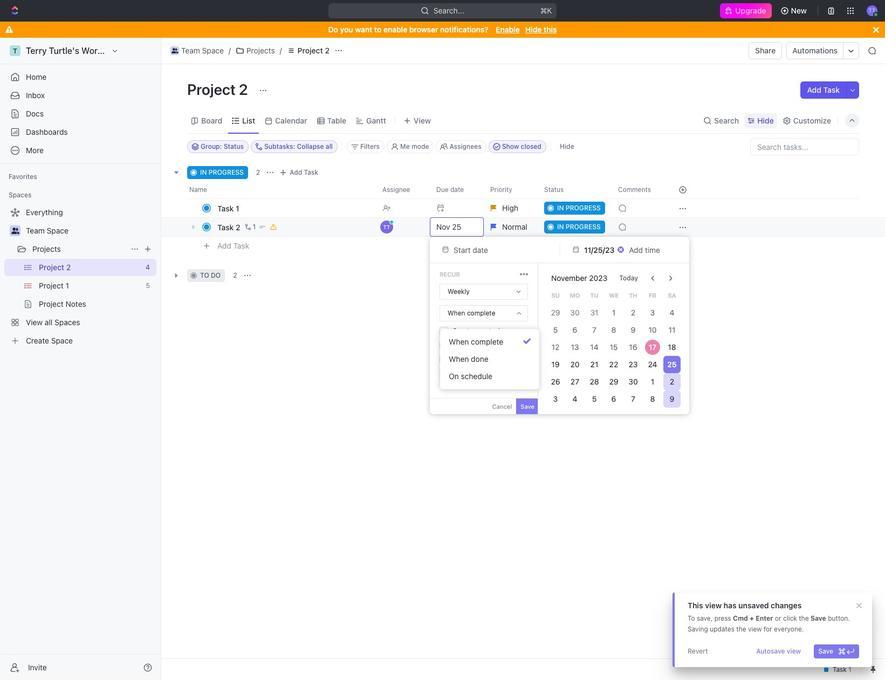 Task type: describe. For each thing, give the bounding box(es) containing it.
0 horizontal spatial project
[[187, 80, 236, 98]]

update status to:
[[453, 355, 505, 363]]

done
[[471, 354, 488, 364]]

november 2023
[[551, 273, 608, 283]]

save inside button
[[818, 647, 833, 655]]

team space inside tree
[[26, 226, 68, 235]]

on
[[449, 372, 459, 381]]

task up customize
[[823, 85, 840, 94]]

when complete button
[[440, 306, 528, 321]]

table link
[[325, 113, 346, 128]]

task
[[489, 327, 502, 335]]

2023
[[589, 273, 608, 283]]

do
[[211, 271, 221, 279]]

docs
[[26, 109, 44, 118]]

calendar link
[[273, 113, 307, 128]]

update
[[453, 355, 475, 363]]

has
[[724, 601, 737, 610]]

space inside sidebar 'navigation'
[[47, 226, 68, 235]]

0 horizontal spatial add task
[[217, 241, 249, 250]]

this view has unsaved changes to save, press cmd + enter or click the save button. saving updates the view for everyone.
[[688, 601, 850, 633]]

project 2 link
[[284, 44, 332, 57]]

0 vertical spatial projects link
[[233, 44, 278, 57]]

2 down do
[[325, 46, 330, 55]]

+
[[750, 614, 754, 623]]

dashboards
[[26, 127, 68, 136]]

1 horizontal spatial team space link
[[168, 44, 226, 57]]

enable
[[496, 25, 520, 34]]

1 vertical spatial when
[[449, 337, 469, 346]]

2 left 1 button
[[236, 223, 240, 232]]

task 1 link
[[215, 200, 374, 216]]

on schedule
[[449, 372, 492, 381]]

to
[[688, 614, 695, 623]]

inbox
[[26, 91, 45, 100]]

create new task
[[453, 327, 502, 335]]

calendar
[[275, 116, 307, 125]]

Search tasks... text field
[[751, 139, 859, 155]]

revert
[[688, 647, 708, 655]]

automations button
[[787, 43, 843, 59]]

we
[[609, 292, 619, 299]]

task down the task 1 on the left top
[[217, 223, 234, 232]]

table
[[327, 116, 346, 125]]

dashboards link
[[4, 124, 156, 141]]

customize button
[[779, 113, 834, 128]]

click
[[783, 614, 797, 623]]

save inside this view has unsaved changes to save, press cmd + enter or click the save button. saving updates the view for everyone.
[[811, 614, 826, 623]]

Due date text field
[[584, 245, 615, 254]]

0 horizontal spatial 1
[[236, 204, 239, 213]]

projects inside sidebar 'navigation'
[[32, 244, 61, 254]]

1 vertical spatial the
[[736, 625, 746, 633]]

user group image
[[11, 228, 19, 234]]

⌘k
[[540, 6, 552, 15]]

on schedule button
[[444, 368, 535, 385]]

complete inside dropdown button
[[467, 309, 495, 317]]

progress
[[209, 168, 244, 176]]

1 horizontal spatial project 2
[[298, 46, 330, 55]]

1 horizontal spatial view
[[748, 625, 762, 633]]

0 vertical spatial add task
[[807, 85, 840, 94]]

docs link
[[4, 105, 156, 122]]

task down 1 button
[[233, 241, 249, 250]]

save button
[[814, 645, 859, 659]]

task 1
[[217, 204, 239, 213]]

fr
[[649, 292, 657, 299]]

1 vertical spatial add
[[290, 168, 302, 176]]

save,
[[697, 614, 713, 623]]

changes
[[771, 601, 802, 610]]

notifications?
[[440, 25, 488, 34]]

do you want to enable browser notifications? enable hide this
[[328, 25, 557, 34]]

gantt
[[366, 116, 386, 125]]

want
[[355, 25, 372, 34]]

1 / from the left
[[229, 46, 231, 55]]

new
[[791, 6, 807, 15]]

today button
[[613, 270, 645, 287]]

autosave view button
[[752, 645, 805, 659]]

when complete button
[[444, 333, 535, 351]]

recur forever
[[453, 341, 494, 349]]

hide button
[[745, 113, 777, 128]]

Start date text field
[[454, 245, 543, 254]]

updates
[[710, 625, 735, 633]]

new button
[[776, 2, 813, 19]]

gantt link
[[364, 113, 386, 128]]

search...
[[434, 6, 464, 15]]

sa
[[668, 292, 676, 299]]

sidebar navigation
[[0, 38, 161, 680]]

project inside project 2 link
[[298, 46, 323, 55]]

1 inside button
[[253, 223, 256, 231]]

task 2
[[217, 223, 240, 232]]

autosave
[[756, 647, 785, 655]]

or
[[775, 614, 781, 623]]

recur for recur
[[440, 271, 460, 278]]

hide button
[[556, 140, 579, 153]]

november
[[551, 273, 587, 283]]

everyone.
[[774, 625, 804, 633]]

complete inside button
[[471, 337, 503, 346]]

mo
[[570, 292, 580, 299]]

2 up list
[[239, 80, 248, 98]]

upgrade
[[735, 6, 766, 15]]

1 horizontal spatial add task button
[[277, 166, 323, 179]]



Task type: vqa. For each thing, say whether or not it's contained in the screenshot.
Team
yes



Task type: locate. For each thing, give the bounding box(es) containing it.
to
[[374, 25, 382, 34], [200, 271, 209, 279]]

1 vertical spatial 1
[[253, 223, 256, 231]]

assignees button
[[436, 140, 486, 153]]

1 vertical spatial project 2
[[187, 80, 251, 98]]

2 vertical spatial add task button
[[213, 240, 254, 252]]

1 vertical spatial team space link
[[26, 222, 154, 240]]

1 vertical spatial team space
[[26, 226, 68, 235]]

1 vertical spatial recur
[[453, 341, 470, 349]]

when complete down create new task
[[449, 337, 503, 346]]

0 vertical spatial project
[[298, 46, 323, 55]]

save down button.
[[818, 647, 833, 655]]

1 vertical spatial project
[[187, 80, 236, 98]]

1 vertical spatial add task button
[[277, 166, 323, 179]]

inbox link
[[4, 87, 156, 104]]

browser
[[409, 25, 438, 34]]

0 vertical spatial projects
[[246, 46, 275, 55]]

0 vertical spatial team space
[[181, 46, 224, 55]]

project 2 up board
[[187, 80, 251, 98]]

customize
[[793, 116, 831, 125]]

space
[[202, 46, 224, 55], [47, 226, 68, 235]]

add task up 'task 1' link
[[290, 168, 318, 176]]

2 vertical spatial view
[[787, 647, 801, 655]]

project 2
[[298, 46, 330, 55], [187, 80, 251, 98]]

0 horizontal spatial add task button
[[213, 240, 254, 252]]

search button
[[700, 113, 742, 128]]

autosave view
[[756, 647, 801, 655]]

add task down the task 2
[[217, 241, 249, 250]]

0 vertical spatial team
[[181, 46, 200, 55]]

Add time text field
[[629, 245, 662, 254]]

save left button.
[[811, 614, 826, 623]]

view up save,
[[705, 601, 722, 610]]

0 horizontal spatial projects
[[32, 244, 61, 254]]

2 horizontal spatial view
[[787, 647, 801, 655]]

new
[[475, 327, 487, 335]]

team space link
[[168, 44, 226, 57], [26, 222, 154, 240]]

1 button
[[243, 222, 257, 232]]

task up 'task 1' link
[[304, 168, 318, 176]]

1 vertical spatial save
[[811, 614, 826, 623]]

view inside button
[[787, 647, 801, 655]]

2 vertical spatial add task
[[217, 241, 249, 250]]

enable
[[384, 25, 407, 34]]

you
[[340, 25, 353, 34]]

revert button
[[683, 645, 712, 659]]

for
[[764, 625, 772, 633]]

0 vertical spatial add task button
[[801, 81, 846, 99]]

complete up new at the top
[[467, 309, 495, 317]]

0 vertical spatial to
[[374, 25, 382, 34]]

view for this
[[705, 601, 722, 610]]

the right the click in the bottom of the page
[[799, 614, 809, 623]]

0 vertical spatial space
[[202, 46, 224, 55]]

tree inside sidebar 'navigation'
[[4, 204, 156, 350]]

1 vertical spatial view
[[748, 625, 762, 633]]

add task button up customize
[[801, 81, 846, 99]]

2 / from the left
[[280, 46, 282, 55]]

/
[[229, 46, 231, 55], [280, 46, 282, 55]]

1 vertical spatial projects
[[32, 244, 61, 254]]

button.
[[828, 614, 850, 623]]

2 vertical spatial save
[[818, 647, 833, 655]]

add up customize
[[807, 85, 822, 94]]

forever
[[472, 341, 494, 349]]

team right user group image
[[26, 226, 45, 235]]

add down the task 2
[[217, 241, 231, 250]]

1 horizontal spatial add task
[[290, 168, 318, 176]]

cmd
[[733, 614, 748, 623]]

1 horizontal spatial projects
[[246, 46, 275, 55]]

project 2 down do
[[298, 46, 330, 55]]

assignees
[[450, 142, 482, 151]]

1 horizontal spatial team
[[181, 46, 200, 55]]

0 vertical spatial team space link
[[168, 44, 226, 57]]

favorites
[[9, 173, 37, 181]]

recur
[[440, 271, 460, 278], [453, 341, 470, 349]]

add task button up 'task 1' link
[[277, 166, 323, 179]]

in progress
[[200, 168, 244, 176]]

2 horizontal spatial add
[[807, 85, 822, 94]]

when complete inside dropdown button
[[448, 309, 495, 317]]

task
[[823, 85, 840, 94], [304, 168, 318, 176], [217, 204, 234, 213], [217, 223, 234, 232], [233, 241, 249, 250]]

1 horizontal spatial space
[[202, 46, 224, 55]]

view down +
[[748, 625, 762, 633]]

cancel
[[492, 403, 512, 410]]

projects link
[[233, 44, 278, 57], [32, 241, 126, 258]]

0 horizontal spatial view
[[705, 601, 722, 610]]

spaces
[[9, 191, 31, 199]]

1 horizontal spatial the
[[799, 614, 809, 623]]

0 horizontal spatial to
[[200, 271, 209, 279]]

0 vertical spatial add
[[807, 85, 822, 94]]

when down create
[[449, 337, 469, 346]]

0 vertical spatial save
[[521, 403, 535, 410]]

0 horizontal spatial team
[[26, 226, 45, 235]]

status
[[477, 355, 495, 363]]

today
[[619, 274, 638, 282]]

the
[[799, 614, 809, 623], [736, 625, 746, 633]]

the down cmd
[[736, 625, 746, 633]]

0 vertical spatial when
[[448, 309, 465, 317]]

2 horizontal spatial add task button
[[801, 81, 846, 99]]

team right user group icon
[[181, 46, 200, 55]]

when complete inside button
[[449, 337, 503, 346]]

2 right progress in the left of the page
[[256, 168, 260, 176]]

when done
[[449, 354, 488, 364]]

add task button
[[801, 81, 846, 99], [277, 166, 323, 179], [213, 240, 254, 252]]

team
[[181, 46, 200, 55], [26, 226, 45, 235]]

space right user group icon
[[202, 46, 224, 55]]

view down everyone.
[[787, 647, 801, 655]]

complete
[[467, 309, 495, 317], [471, 337, 503, 346]]

0 vertical spatial view
[[705, 601, 722, 610]]

share button
[[749, 42, 782, 59]]

0 horizontal spatial hide
[[525, 25, 542, 34]]

when up on
[[449, 354, 469, 364]]

1 vertical spatial complete
[[471, 337, 503, 346]]

add task button down the task 2
[[213, 240, 254, 252]]

1 horizontal spatial team space
[[181, 46, 224, 55]]

1 horizontal spatial add
[[290, 168, 302, 176]]

1 up the task 2
[[236, 204, 239, 213]]

in
[[200, 168, 207, 176]]

2 vertical spatial add
[[217, 241, 231, 250]]

2 horizontal spatial hide
[[757, 116, 774, 125]]

board link
[[199, 113, 222, 128]]

2 horizontal spatial add task
[[807, 85, 840, 94]]

view for autosave
[[787, 647, 801, 655]]

tu
[[590, 292, 599, 299]]

recur up when complete dropdown button
[[440, 271, 460, 278]]

to:
[[497, 355, 505, 363]]

list
[[242, 116, 255, 125]]

hide
[[525, 25, 542, 34], [757, 116, 774, 125], [560, 142, 574, 151]]

complete down new at the top
[[471, 337, 503, 346]]

2 right do
[[233, 271, 237, 279]]

team inside tree
[[26, 226, 45, 235]]

to right want
[[374, 25, 382, 34]]

team space right user group icon
[[181, 46, 224, 55]]

enter
[[756, 614, 773, 623]]

su
[[551, 292, 560, 299]]

0 vertical spatial when complete
[[448, 309, 495, 317]]

share
[[755, 46, 776, 55]]

task up the task 2
[[217, 204, 234, 213]]

list link
[[240, 113, 255, 128]]

recur for recur forever
[[453, 341, 470, 349]]

home link
[[4, 69, 156, 86]]

0 vertical spatial 1
[[236, 204, 239, 213]]

home
[[26, 72, 47, 81]]

view
[[705, 601, 722, 610], [748, 625, 762, 633], [787, 647, 801, 655]]

1 horizontal spatial /
[[280, 46, 282, 55]]

0 horizontal spatial space
[[47, 226, 68, 235]]

project
[[298, 46, 323, 55], [187, 80, 236, 98]]

0 horizontal spatial team space link
[[26, 222, 154, 240]]

board
[[201, 116, 222, 125]]

0 horizontal spatial add
[[217, 241, 231, 250]]

1 vertical spatial team
[[26, 226, 45, 235]]

to do
[[200, 271, 221, 279]]

1 right the task 2
[[253, 223, 256, 231]]

this
[[544, 25, 557, 34]]

invite
[[28, 663, 47, 672]]

th
[[629, 292, 638, 299]]

0 horizontal spatial the
[[736, 625, 746, 633]]

save right cancel
[[521, 403, 535, 410]]

1 horizontal spatial projects link
[[233, 44, 278, 57]]

1 vertical spatial space
[[47, 226, 68, 235]]

0 vertical spatial hide
[[525, 25, 542, 34]]

2 vertical spatial when
[[449, 354, 469, 364]]

add task up customize
[[807, 85, 840, 94]]

tree containing team space
[[4, 204, 156, 350]]

when for when done button
[[449, 354, 469, 364]]

when done button
[[444, 351, 535, 368]]

1 vertical spatial to
[[200, 271, 209, 279]]

space right user group image
[[47, 226, 68, 235]]

user group image
[[171, 48, 178, 53]]

saving
[[688, 625, 708, 633]]

1 horizontal spatial to
[[374, 25, 382, 34]]

upgrade link
[[720, 3, 772, 18]]

1 vertical spatial hide
[[757, 116, 774, 125]]

recur down create
[[453, 341, 470, 349]]

0 vertical spatial the
[[799, 614, 809, 623]]

when complete up create new task
[[448, 309, 495, 317]]

0 vertical spatial complete
[[467, 309, 495, 317]]

1 horizontal spatial project
[[298, 46, 323, 55]]

when for when complete dropdown button
[[448, 309, 465, 317]]

projects link inside tree
[[32, 241, 126, 258]]

tree
[[4, 204, 156, 350]]

team space right user group image
[[26, 226, 68, 235]]

0 horizontal spatial team space
[[26, 226, 68, 235]]

when up create
[[448, 309, 465, 317]]

unsaved
[[739, 601, 769, 610]]

1 vertical spatial add task
[[290, 168, 318, 176]]

add up 'task 1' link
[[290, 168, 302, 176]]

automations
[[793, 46, 838, 55]]

0 horizontal spatial /
[[229, 46, 231, 55]]

when inside dropdown button
[[448, 309, 465, 317]]

0 vertical spatial recur
[[440, 271, 460, 278]]

hide inside button
[[560, 142, 574, 151]]

save
[[521, 403, 535, 410], [811, 614, 826, 623], [818, 647, 833, 655]]

1 vertical spatial when complete
[[449, 337, 503, 346]]

1 horizontal spatial hide
[[560, 142, 574, 151]]

1 vertical spatial projects link
[[32, 241, 126, 258]]

search
[[714, 116, 739, 125]]

to left do
[[200, 271, 209, 279]]

0 horizontal spatial projects link
[[32, 241, 126, 258]]

create
[[453, 327, 473, 335]]

1 horizontal spatial 1
[[253, 223, 256, 231]]

0 vertical spatial project 2
[[298, 46, 330, 55]]

press
[[715, 614, 731, 623]]

do
[[328, 25, 338, 34]]

0 horizontal spatial project 2
[[187, 80, 251, 98]]

2 vertical spatial hide
[[560, 142, 574, 151]]

hide inside dropdown button
[[757, 116, 774, 125]]



